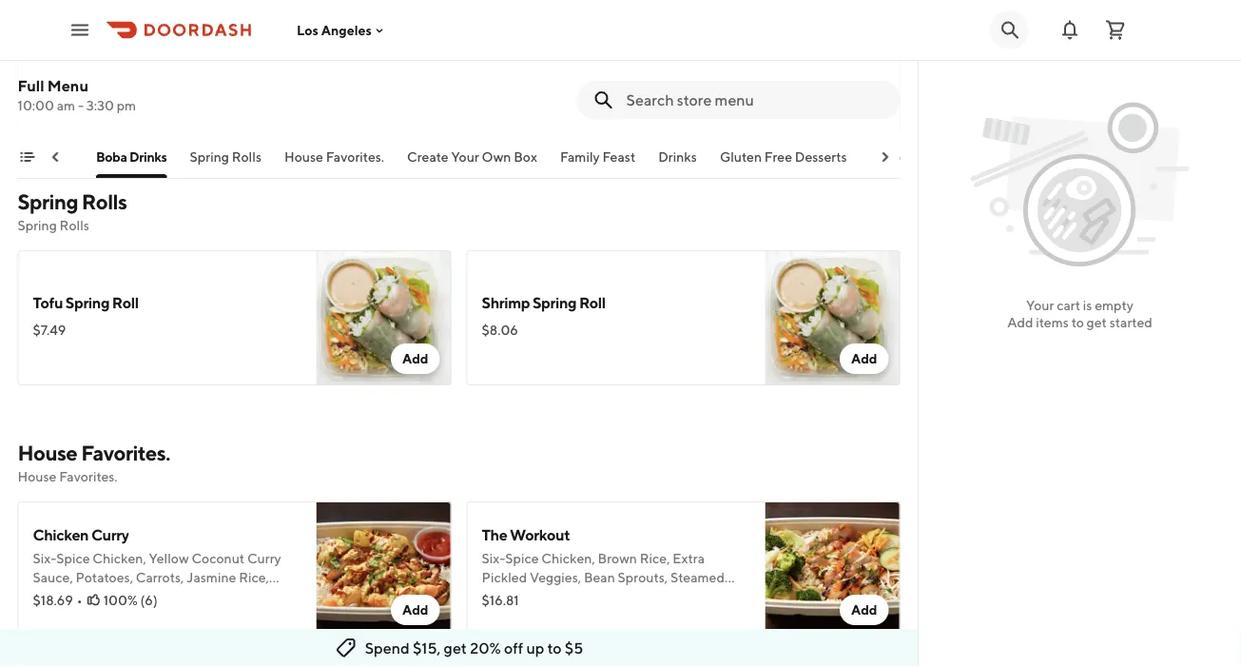 Task type: vqa. For each thing, say whether or not it's contained in the screenshot.
Show menu categories IMAGE
yes



Task type: locate. For each thing, give the bounding box(es) containing it.
1 horizontal spatial roll
[[579, 294, 606, 312]]

(6)
[[140, 592, 158, 608]]

0 items, open order cart image
[[1105, 19, 1128, 41]]

spring right boba drinks
[[190, 149, 229, 165]]

house for house favorites.
[[284, 149, 323, 165]]

spice inside the workout six-spice chicken, brown rice, extra pickled veggies, bean sprouts, steamed broccoli, fresh herbs, tamarind sauce*
[[506, 550, 539, 566]]

free
[[765, 149, 793, 165]]

notification bell image
[[1059, 19, 1082, 41]]

1 vertical spatial your
[[1027, 297, 1055, 313]]

get inside your cart is empty add items to get started
[[1087, 314, 1107, 330]]

vietnamese iced coffee boba
[[33, 42, 233, 60]]

add button
[[391, 343, 440, 374], [840, 343, 889, 374], [391, 595, 440, 625], [840, 595, 889, 625]]

0 vertical spatial favorites.
[[326, 149, 384, 165]]

1 vertical spatial favorites.
[[81, 441, 170, 465]]

add button for shrimp spring roll
[[840, 343, 889, 374]]

0 vertical spatial rolls
[[232, 149, 262, 165]]

0 horizontal spatial drinks
[[129, 149, 167, 165]]

1 vertical spatial spice
[[506, 550, 539, 566]]

started
[[1110, 314, 1153, 330]]

iced
[[116, 42, 145, 60]]

0 horizontal spatial get
[[444, 639, 467, 657]]

your up items
[[1027, 297, 1055, 313]]

boba drinks
[[96, 149, 167, 165]]

scroll menu navigation left image
[[48, 149, 63, 165]]

rolls inside 'spring rolls' button
[[232, 149, 262, 165]]

your
[[451, 149, 479, 165], [1027, 297, 1055, 313]]

roll for shrimp spring roll
[[579, 294, 606, 312]]

items
[[1037, 314, 1069, 330]]

add
[[1008, 314, 1034, 330], [402, 351, 429, 366], [852, 351, 878, 366], [402, 602, 429, 618], [852, 602, 878, 618]]

spice
[[545, 42, 583, 60], [506, 550, 539, 566]]

$16.81
[[482, 592, 519, 608]]

1 horizontal spatial drinks
[[659, 149, 697, 165]]

$15,
[[413, 639, 441, 657]]

favorites.
[[326, 149, 384, 165], [81, 441, 170, 465], [59, 469, 118, 484]]

favorites. up curry in the left bottom of the page
[[81, 441, 170, 465]]

20%
[[470, 639, 501, 657]]

1 vertical spatial to
[[548, 639, 562, 657]]

sauces for your home
[[870, 149, 1002, 165]]

$7.49
[[33, 322, 66, 338]]

favorites. left create
[[326, 149, 384, 165]]

coffee
[[148, 42, 194, 60]]

desserts
[[795, 149, 847, 165]]

drinks down pm
[[129, 149, 167, 165]]

brown
[[598, 550, 637, 566]]

house favorites. button
[[284, 147, 384, 178]]

0 horizontal spatial roll
[[112, 294, 139, 312]]

rolls down boba drinks
[[82, 189, 127, 214]]

menu
[[47, 77, 88, 95]]

cart
[[1057, 297, 1081, 313]]

0 vertical spatial spice
[[545, 42, 583, 60]]

add button for tofu spring roll
[[391, 343, 440, 374]]

show menu categories image
[[20, 149, 35, 165]]

spring down "scroll menu navigation left" icon
[[18, 189, 78, 214]]

$8.06
[[482, 322, 518, 338]]

get
[[1087, 314, 1107, 330], [444, 639, 467, 657]]

0 vertical spatial get
[[1087, 314, 1107, 330]]

get down "is"
[[1087, 314, 1107, 330]]

0 horizontal spatial boba
[[96, 149, 127, 165]]

add button for chicken curry
[[391, 595, 440, 625]]

up
[[527, 639, 545, 657]]

drinks right feast
[[659, 149, 697, 165]]

add for shrimp spring roll
[[852, 351, 878, 366]]

get right $15,
[[444, 639, 467, 657]]

roll
[[112, 294, 139, 312], [579, 294, 606, 312]]

tamarind
[[616, 589, 673, 604]]

tofu
[[33, 294, 63, 312]]

add for tofu spring roll
[[402, 351, 429, 366]]

to right 'up'
[[548, 639, 562, 657]]

rolls left house favorites.
[[232, 149, 262, 165]]

rolls
[[232, 149, 262, 165], [82, 189, 127, 214], [60, 217, 89, 233]]

curry
[[91, 526, 129, 544]]

roll for tofu spring roll
[[112, 294, 139, 312]]

roll right the tofu
[[112, 294, 139, 312]]

create
[[407, 149, 449, 165]]

1 horizontal spatial to
[[1072, 314, 1085, 330]]

1 horizontal spatial your
[[1027, 297, 1055, 313]]

for
[[916, 149, 933, 165]]

create your own box button
[[407, 147, 538, 178]]

herbs,
[[574, 589, 614, 604]]

angeles
[[321, 22, 372, 38]]

spring inside button
[[190, 149, 229, 165]]

-
[[78, 98, 84, 113]]

add inside your cart is empty add items to get started
[[1008, 314, 1034, 330]]

spring rolls
[[190, 149, 262, 165]]

•
[[77, 592, 83, 608]]

boba right coffee
[[197, 42, 233, 60]]

boba
[[197, 42, 233, 60], [585, 42, 621, 60], [96, 149, 127, 165]]

roll right shrimp
[[579, 294, 606, 312]]

spring right shrimp
[[533, 294, 577, 312]]

rolls down "scroll menu navigation left" icon
[[60, 217, 89, 233]]

0 horizontal spatial to
[[548, 639, 562, 657]]

spice right pumpkin
[[545, 42, 583, 60]]

add for chicken curry
[[402, 602, 429, 618]]

sprouts,
[[618, 569, 668, 585]]

your cart is empty add items to get started
[[1008, 297, 1153, 330]]

$18.69
[[33, 592, 73, 608]]

shrimp
[[482, 294, 530, 312]]

shrimp spring roll image
[[765, 250, 901, 385]]

spice up pickled
[[506, 550, 539, 566]]

spring
[[190, 149, 229, 165], [18, 189, 78, 214], [18, 217, 57, 233], [66, 294, 109, 312], [533, 294, 577, 312]]

your left own
[[451, 149, 479, 165]]

spend
[[365, 639, 410, 657]]

to inside your cart is empty add items to get started
[[1072, 314, 1085, 330]]

0 vertical spatial to
[[1072, 314, 1085, 330]]

sauces
[[870, 149, 913, 165]]

spring down show menu categories icon
[[18, 217, 57, 233]]

rolls for spring rolls spring rolls
[[82, 189, 127, 214]]

Item Search search field
[[627, 89, 885, 110]]

1 horizontal spatial get
[[1087, 314, 1107, 330]]

favorites. inside button
[[326, 149, 384, 165]]

own
[[482, 149, 511, 165]]

drinks
[[129, 149, 167, 165], [659, 149, 697, 165]]

1 vertical spatial get
[[444, 639, 467, 657]]

empty
[[1095, 297, 1134, 313]]

0 horizontal spatial spice
[[506, 550, 539, 566]]

to
[[1072, 314, 1085, 330], [548, 639, 562, 657]]

to down cart
[[1072, 314, 1085, 330]]

steamed
[[671, 569, 725, 585]]

spring right the tofu
[[66, 294, 109, 312]]

chicken green curry image
[[316, 652, 451, 667]]

house inside button
[[284, 149, 323, 165]]

favorites. for house favorites. house favorites.
[[81, 441, 170, 465]]

broccoli,
[[482, 589, 535, 604]]

favorites. up chicken curry
[[59, 469, 118, 484]]

0 vertical spatial house
[[284, 149, 323, 165]]

your inside your cart is empty add items to get started
[[1027, 297, 1055, 313]]

your
[[935, 149, 962, 165]]

1 roll from the left
[[112, 294, 139, 312]]

1 horizontal spatial boba
[[197, 42, 233, 60]]

1 vertical spatial rolls
[[82, 189, 127, 214]]

boba right pumpkin
[[585, 42, 621, 60]]

1 vertical spatial house
[[18, 441, 77, 465]]

shrimp spring roll
[[482, 294, 606, 312]]

2 roll from the left
[[579, 294, 606, 312]]

boba down the 3:30
[[96, 149, 127, 165]]

1 horizontal spatial spice
[[545, 42, 583, 60]]

vietnamese iced coffee boba image
[[316, 0, 451, 134]]

rolls for spring rolls
[[232, 149, 262, 165]]

0 horizontal spatial your
[[451, 149, 479, 165]]

0 vertical spatial your
[[451, 149, 479, 165]]



Task type: describe. For each thing, give the bounding box(es) containing it.
2 vertical spatial favorites.
[[59, 469, 118, 484]]

los angeles button
[[297, 22, 387, 38]]

is
[[1084, 297, 1093, 313]]

$7.44
[[33, 71, 66, 87]]

veggies,
[[530, 569, 581, 585]]

tofu spring roll image
[[316, 250, 451, 385]]

spring rolls button
[[190, 147, 262, 178]]

family
[[560, 149, 600, 165]]

full
[[18, 77, 44, 95]]

1 drinks from the left
[[129, 149, 167, 165]]

2 drinks from the left
[[659, 149, 697, 165]]

pm
[[117, 98, 136, 113]]

the
[[482, 526, 507, 544]]

the workout six-spice chicken, brown rice, extra pickled veggies, bean sprouts, steamed broccoli, fresh herbs, tamarind sauce*
[[482, 526, 725, 604]]

10:00
[[18, 98, 54, 113]]

gluten free desserts button
[[720, 147, 847, 178]]

sauce*
[[675, 589, 718, 604]]

to for items
[[1072, 314, 1085, 330]]

bean
[[584, 569, 615, 585]]

gluten
[[720, 149, 762, 165]]

sauces for your home button
[[870, 147, 1002, 178]]

drinks button
[[659, 147, 697, 178]]

2 vertical spatial house
[[18, 469, 57, 484]]

create your own box
[[407, 149, 538, 165]]

gluten free desserts
[[720, 149, 847, 165]]

home
[[965, 149, 1002, 165]]

house for house favorites. house favorites.
[[18, 441, 77, 465]]

2 vertical spatial rolls
[[60, 217, 89, 233]]

los
[[297, 22, 319, 38]]

pumpkin spice boba
[[482, 42, 621, 60]]

to for up
[[548, 639, 562, 657]]

los angeles
[[297, 22, 372, 38]]

extra
[[673, 550, 705, 566]]

favorites. for house favorites.
[[326, 149, 384, 165]]

pickled
[[482, 569, 527, 585]]

garden box image
[[765, 652, 901, 667]]

spring rolls spring rolls
[[18, 189, 127, 233]]

100%
[[103, 592, 138, 608]]

scroll menu navigation right image
[[878, 149, 893, 165]]

tofu spring roll
[[33, 294, 139, 312]]

2 horizontal spatial boba
[[585, 42, 621, 60]]

chicken curry
[[33, 526, 129, 544]]

3:30
[[86, 98, 114, 113]]

your inside 'button'
[[451, 149, 479, 165]]

pumpkin
[[482, 42, 543, 60]]

house favorites.
[[284, 149, 384, 165]]

workout
[[510, 526, 570, 544]]

100% (6)
[[103, 592, 158, 608]]

family feast
[[560, 149, 636, 165]]

am
[[57, 98, 75, 113]]

house favorites. house favorites.
[[18, 441, 170, 484]]

family feast button
[[560, 147, 636, 178]]

off
[[504, 639, 524, 657]]

open menu image
[[69, 19, 91, 41]]

chicken,
[[542, 550, 595, 566]]

fresh
[[538, 589, 572, 604]]

$18.69 •
[[33, 592, 83, 608]]

rice,
[[640, 550, 670, 566]]

pumpkin spice boba image
[[765, 0, 901, 134]]

six-
[[482, 550, 506, 566]]

box
[[514, 149, 538, 165]]

chicken
[[33, 526, 89, 544]]

$5
[[565, 639, 584, 657]]

spend $15, get 20% off up to $5
[[365, 639, 584, 657]]

the workout image
[[765, 501, 901, 637]]

full menu 10:00 am - 3:30 pm
[[18, 77, 136, 113]]

feast
[[603, 149, 636, 165]]

vietnamese
[[33, 42, 113, 60]]

chicken curry image
[[316, 501, 451, 637]]



